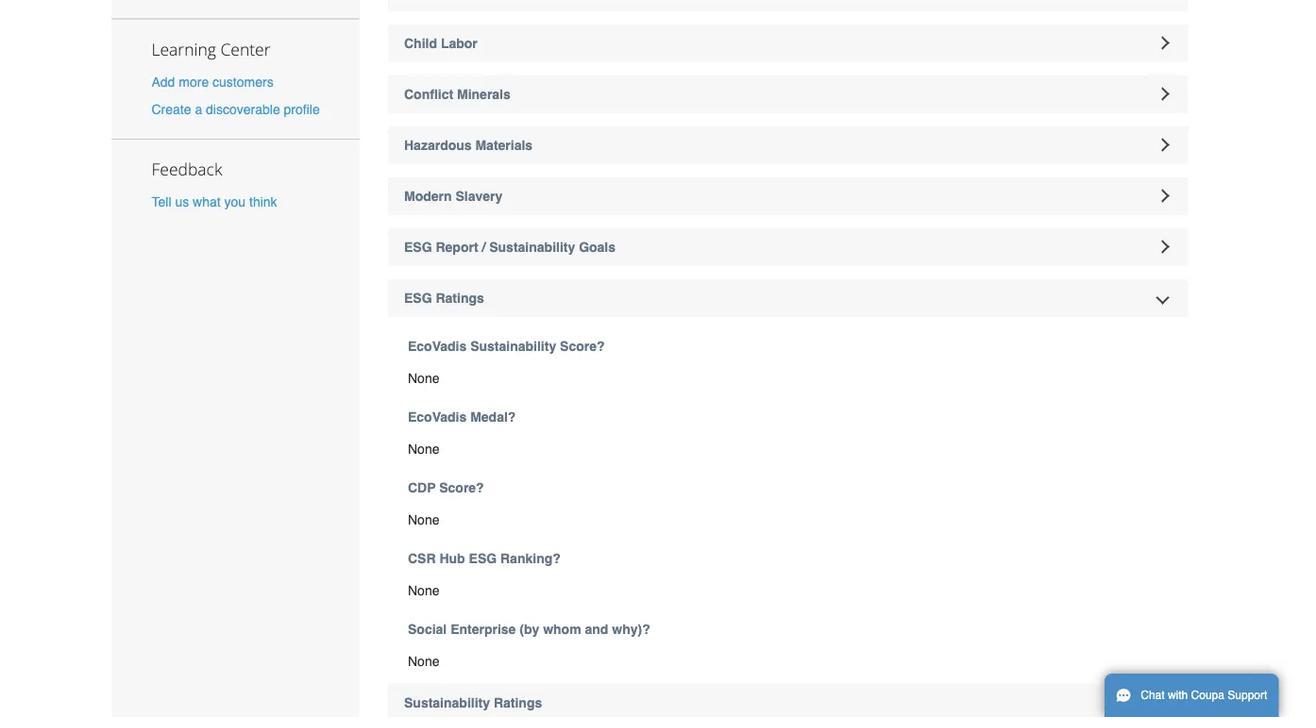Task type: locate. For each thing, give the bounding box(es) containing it.
ratings
[[436, 290, 484, 305], [494, 695, 542, 711]]

none down cdp
[[408, 512, 439, 527]]

1 vertical spatial ratings
[[494, 695, 542, 711]]

0 vertical spatial ecovadis
[[408, 339, 467, 354]]

think
[[249, 194, 277, 209]]

enterprise
[[451, 622, 516, 637]]

ratings down report
[[436, 290, 484, 305]]

tell
[[152, 194, 171, 209]]

materials
[[475, 137, 533, 152]]

heading
[[388, 0, 1188, 11]]

learning center
[[152, 38, 271, 60]]

ecovadis for ecovadis medal?
[[408, 409, 467, 424]]

center
[[220, 38, 271, 60]]

/
[[482, 239, 486, 254]]

0 vertical spatial esg
[[404, 239, 432, 254]]

conflict minerals button
[[388, 75, 1188, 113]]

ecovadis
[[408, 339, 467, 354], [408, 409, 467, 424]]

1 vertical spatial score?
[[439, 480, 484, 495]]

0 vertical spatial sustainability
[[489, 239, 575, 254]]

ecovadis sustainability score?
[[408, 339, 605, 354]]

hazardous materials button
[[388, 126, 1188, 164]]

esg inside esg ratings dropdown button
[[404, 290, 432, 305]]

sustainability right /
[[489, 239, 575, 254]]

conflict
[[404, 86, 453, 102]]

slavery
[[456, 188, 503, 203]]

and
[[585, 622, 608, 637]]

conflict minerals
[[404, 86, 511, 102]]

2 ecovadis from the top
[[408, 409, 467, 424]]

esg inside esg report / sustainability goals dropdown button
[[404, 239, 432, 254]]

sustainability ratings
[[404, 695, 542, 711]]

sustainability ratings heading
[[388, 684, 1188, 718]]

more
[[179, 74, 209, 89]]

esg report / sustainability goals heading
[[388, 228, 1188, 266]]

sustainability
[[489, 239, 575, 254], [470, 339, 556, 354], [404, 695, 490, 711]]

ecovadis left medal? on the bottom left
[[408, 409, 467, 424]]

2 vertical spatial esg
[[469, 551, 497, 566]]

1 none from the top
[[408, 371, 439, 386]]

what
[[193, 194, 221, 209]]

none
[[408, 371, 439, 386], [408, 441, 439, 457], [408, 512, 439, 527], [408, 583, 439, 598], [408, 654, 439, 669]]

0 vertical spatial score?
[[560, 339, 605, 354]]

add more customers
[[152, 74, 274, 89]]

hazardous
[[404, 137, 472, 152]]

modern slavery heading
[[388, 177, 1188, 215]]

1 vertical spatial esg
[[404, 290, 432, 305]]

create a discoverable profile link
[[152, 102, 320, 117]]

0 horizontal spatial ratings
[[436, 290, 484, 305]]

none up cdp
[[408, 441, 439, 457]]

conflict minerals heading
[[388, 75, 1188, 113]]

with
[[1168, 689, 1188, 702]]

ecovadis down esg ratings
[[408, 339, 467, 354]]

ratings inside sustainability ratings dropdown button
[[494, 695, 542, 711]]

esg ratings
[[404, 290, 484, 305]]

esg for esg ratings
[[404, 290, 432, 305]]

none down csr
[[408, 583, 439, 598]]

us
[[175, 194, 189, 209]]

sustainability down social
[[404, 695, 490, 711]]

ecovadis medal?
[[408, 409, 516, 424]]

modern slavery
[[404, 188, 503, 203]]

1 horizontal spatial ratings
[[494, 695, 542, 711]]

profile
[[284, 102, 320, 117]]

ratings down 'social enterprise (by whom and why)?'
[[494, 695, 542, 711]]

child labor heading
[[388, 24, 1188, 62]]

esg
[[404, 239, 432, 254], [404, 290, 432, 305], [469, 551, 497, 566]]

1 vertical spatial ecovadis
[[408, 409, 467, 424]]

score?
[[560, 339, 605, 354], [439, 480, 484, 495]]

0 vertical spatial ratings
[[436, 290, 484, 305]]

2 vertical spatial sustainability
[[404, 695, 490, 711]]

you
[[224, 194, 246, 209]]

coupa
[[1191, 689, 1225, 702]]

tell us what you think button
[[152, 192, 277, 211]]

tell us what you think
[[152, 194, 277, 209]]

none up ecovadis medal?
[[408, 371, 439, 386]]

feedback
[[152, 158, 222, 180]]

support
[[1228, 689, 1267, 702]]

ratings inside esg ratings dropdown button
[[436, 290, 484, 305]]

hub
[[439, 551, 465, 566]]

1 ecovadis from the top
[[408, 339, 467, 354]]

none down social
[[408, 654, 439, 669]]

sustainability up medal? on the bottom left
[[470, 339, 556, 354]]

chat with coupa support button
[[1105, 674, 1279, 718]]

0 horizontal spatial score?
[[439, 480, 484, 495]]

social
[[408, 622, 447, 637]]

ratings for sustainability ratings
[[494, 695, 542, 711]]



Task type: vqa. For each thing, say whether or not it's contained in the screenshot.
Privacy Policy link
no



Task type: describe. For each thing, give the bounding box(es) containing it.
(by
[[520, 622, 539, 637]]

add more customers link
[[152, 74, 274, 89]]

goals
[[579, 239, 616, 254]]

chat
[[1141, 689, 1165, 702]]

medal?
[[470, 409, 516, 424]]

1 vertical spatial sustainability
[[470, 339, 556, 354]]

child labor
[[404, 35, 478, 51]]

ecovadis for ecovadis sustainability score?
[[408, 339, 467, 354]]

esg ratings button
[[388, 279, 1188, 317]]

esg report / sustainability goals button
[[388, 228, 1188, 266]]

child
[[404, 35, 437, 51]]

report
[[436, 239, 478, 254]]

2 none from the top
[[408, 441, 439, 457]]

esg ratings heading
[[388, 279, 1188, 317]]

3 none from the top
[[408, 512, 439, 527]]

modern slavery button
[[388, 177, 1188, 215]]

esg report / sustainability goals
[[404, 239, 616, 254]]

1 horizontal spatial score?
[[560, 339, 605, 354]]

cdp score?
[[408, 480, 484, 495]]

5 none from the top
[[408, 654, 439, 669]]

customers
[[213, 74, 274, 89]]

4 none from the top
[[408, 583, 439, 598]]

why)?
[[612, 622, 650, 637]]

hazardous materials heading
[[388, 126, 1188, 164]]

child labor button
[[388, 24, 1188, 62]]

create
[[152, 102, 191, 117]]

chat with coupa support
[[1141, 689, 1267, 702]]

csr hub esg ranking?
[[408, 551, 561, 566]]

esg for esg report / sustainability goals
[[404, 239, 432, 254]]

hazardous materials
[[404, 137, 533, 152]]

a
[[195, 102, 202, 117]]

labor
[[441, 35, 478, 51]]

cdp
[[408, 480, 436, 495]]

minerals
[[457, 86, 511, 102]]

ratings for esg ratings
[[436, 290, 484, 305]]

social enterprise (by whom and why)?
[[408, 622, 650, 637]]

learning
[[152, 38, 216, 60]]

ranking?
[[500, 551, 561, 566]]

whom
[[543, 622, 581, 637]]

create a discoverable profile
[[152, 102, 320, 117]]

csr
[[408, 551, 436, 566]]

add
[[152, 74, 175, 89]]

discoverable
[[206, 102, 280, 117]]

sustainability ratings button
[[388, 684, 1188, 718]]

modern
[[404, 188, 452, 203]]



